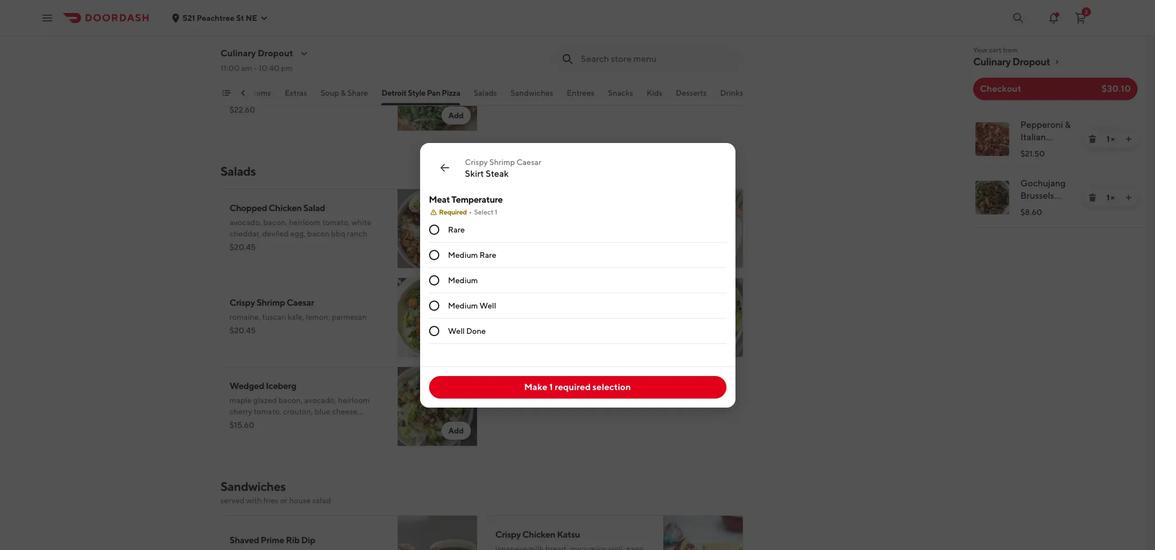 Task type: vqa. For each thing, say whether or not it's contained in the screenshot.
Rib at the bottom left of page
yes



Task type: locate. For each thing, give the bounding box(es) containing it.
caesar up 'kale,'
[[287, 297, 314, 308]]

well done
[[448, 326, 486, 335]]

culinary up 11:00
[[220, 48, 256, 59]]

arugula
[[229, 92, 256, 101]]

crispy inside crispy shrimp caesar skirt steak
[[465, 157, 488, 166]]

pizza up the mozzarella
[[325, 65, 346, 76]]

Well Done radio
[[429, 326, 439, 336]]

crispy chicken katsu image
[[663, 515, 743, 550]]

2 vertical spatial $20.45
[[229, 326, 256, 335]]

1 vertical spatial chicken
[[522, 529, 555, 540]]

salad for chicken
[[303, 203, 325, 213]]

shrimp for steak
[[489, 157, 515, 166]]

1 vertical spatial $20.45
[[229, 243, 256, 252]]

2 horizontal spatial crispy
[[495, 529, 521, 540]]

cart
[[989, 46, 1001, 54]]

2 vertical spatial pizza
[[1020, 157, 1042, 167]]

tomato, inside wedged iceberg maple glazed bacon, avocado, heirloom cherry tomato, crouton, blue cheese dressing
[[254, 407, 281, 416]]

bacon, up deviled
[[263, 218, 287, 227]]

2 vertical spatial medium
[[448, 301, 478, 310]]

avocado,
[[229, 218, 262, 227], [304, 396, 336, 405]]

ranch
[[347, 229, 367, 238], [534, 313, 555, 322]]

1 horizontal spatial maple
[[613, 229, 635, 238]]

add one to cart image
[[1124, 135, 1133, 144]]

sandwiches for sandwiches served with fries or house salad
[[220, 479, 286, 494]]

back image
[[438, 161, 451, 174]]

medium up medium well
[[448, 276, 478, 285]]

butternut squash & kale image
[[663, 189, 743, 269]]

chicken inside the chopped chicken salad avocado, bacon, heirloom tomato, white cheddar, deviled egg, bacon bbq ranch $20.45
[[269, 203, 302, 213]]

0 horizontal spatial sandwiches
[[220, 479, 286, 494]]

1 cheddar, from the left
[[229, 229, 261, 238]]

Medium radio
[[429, 275, 439, 285]]

$22.60
[[229, 105, 255, 114]]

salads button
[[474, 87, 497, 105]]

salad up bacon
[[303, 203, 325, 213]]

shrimp up tuscan
[[256, 297, 285, 308]]

2 button
[[1069, 6, 1092, 29]]

salads
[[474, 88, 497, 97], [220, 164, 256, 179]]

salad for house
[[551, 297, 572, 308]]

1 inside 'button'
[[549, 382, 553, 392]]

1 vertical spatial avocado,
[[304, 396, 336, 405]]

1 horizontal spatial well
[[480, 301, 496, 310]]

0 vertical spatial tomato,
[[322, 218, 350, 227]]

tomato,
[[322, 218, 350, 227], [254, 407, 281, 416]]

0 horizontal spatial pepperoni & italian sausage pizza image
[[663, 0, 743, 42]]

& inside pepperoni & italian sausage pizza
[[1065, 119, 1071, 130]]

1 vertical spatial &
[[1065, 119, 1071, 130]]

meat temperature group
[[429, 193, 726, 344]]

crispy for romaine,
[[229, 297, 255, 308]]

1 vertical spatial sandwiches
[[220, 479, 286, 494]]

maple up cherry
[[229, 396, 252, 405]]

culinary dropout
[[220, 48, 293, 59], [973, 56, 1050, 68]]

2 cheddar, from the left
[[581, 229, 612, 238]]

1 horizontal spatial sandwiches
[[511, 88, 553, 97]]

make 1 required selection button
[[429, 376, 726, 398]]

bacon, up crouton,
[[279, 396, 303, 405]]

squash
[[536, 203, 565, 213]]

1 vertical spatial crispy
[[229, 297, 255, 308]]

1 vertical spatial well
[[448, 326, 465, 335]]

meat
[[429, 194, 450, 205]]

ancient
[[543, 218, 570, 227]]

bacon, for chicken
[[263, 218, 287, 227]]

avocado, up blue at the left
[[304, 396, 336, 405]]

& right soup
[[341, 88, 346, 97]]

0 horizontal spatial chicken
[[269, 203, 302, 213]]

1 1 × from the top
[[1107, 135, 1115, 144]]

heirloom up "cheese"
[[338, 396, 370, 405]]

2 1 × from the top
[[1107, 193, 1115, 202]]

× left add one to cart icon
[[1111, 135, 1115, 144]]

rare
[[448, 225, 465, 234], [480, 250, 496, 259]]

medium right medium rare option
[[448, 250, 478, 259]]

heirloom
[[289, 218, 321, 227], [338, 396, 370, 405]]

& left kale
[[567, 203, 573, 213]]

remove item from cart image
[[1088, 193, 1097, 202]]

pepperoni & italian sausage pizza image
[[663, 0, 743, 42], [975, 122, 1009, 156]]

0 vertical spatial &
[[341, 88, 346, 97]]

1 medium from the top
[[448, 250, 478, 259]]

salad
[[303, 203, 325, 213], [551, 297, 572, 308]]

sandwiches button
[[511, 87, 553, 105]]

10:40
[[259, 64, 279, 73]]

blue
[[314, 407, 330, 416]]

dropout down the 'from' at right top
[[1012, 56, 1050, 68]]

2 horizontal spatial &
[[1065, 119, 1071, 130]]

heirloom inside the chopped chicken salad avocado, bacon, heirloom tomato, white cheddar, deviled egg, bacon bbq ranch $20.45
[[289, 218, 321, 227]]

culinary down cart
[[973, 56, 1011, 68]]

pizza inside black truffle mushroom pizza smoked onion alfredo, mozzarella cheese, arugula $22.60
[[325, 65, 346, 76]]

skirt
[[465, 168, 484, 179]]

cheddar, inside the butternut squash & kale bartlett pear, ancient grains, date, pistachio, toasted mulberry, white cheddar, maple tahini vinaigrette
[[581, 229, 612, 238]]

1 × for pepperoni & italian sausage pizza
[[1107, 135, 1115, 144]]

tomato, inside the chopped chicken salad avocado, bacon, heirloom tomato, white cheddar, deviled egg, bacon bbq ranch $20.45
[[322, 218, 350, 227]]

0 horizontal spatial &
[[341, 88, 346, 97]]

1 vertical spatial bacon,
[[279, 396, 303, 405]]

list containing pepperoni & italian sausage pizza
[[964, 109, 1147, 228]]

desserts button
[[676, 87, 707, 105]]

0 horizontal spatial maple
[[229, 396, 252, 405]]

0 horizontal spatial tomato,
[[254, 407, 281, 416]]

avocado, down chopped
[[229, 218, 262, 227]]

1 vertical spatial ×
[[1111, 193, 1115, 202]]

1 vertical spatial salad
[[551, 297, 572, 308]]

medium rare
[[448, 250, 496, 259]]

sausage
[[1020, 144, 1055, 155]]

iceberg
[[266, 381, 296, 391]]

0 vertical spatial pizza
[[325, 65, 346, 76]]

1 horizontal spatial dropout
[[1012, 56, 1050, 68]]

salad inside the chopped chicken salad avocado, bacon, heirloom tomato, white cheddar, deviled egg, bacon bbq ranch $20.45
[[303, 203, 325, 213]]

caesar inside crispy shrimp caesar romaine, tuscan kale, lemon, parmesan $20.45
[[287, 297, 314, 308]]

chicken left katsu on the bottom of the page
[[522, 529, 555, 540]]

× left add one to cart image
[[1111, 193, 1115, 202]]

0 vertical spatial ×
[[1111, 135, 1115, 144]]

1 right select
[[495, 208, 497, 216]]

shaved
[[229, 535, 259, 546]]

maple down pistachio,
[[613, 229, 635, 238]]

dropout up the 10:40
[[258, 48, 293, 59]]

1 horizontal spatial pizza
[[442, 88, 460, 97]]

sandwiches for sandwiches
[[511, 88, 553, 97]]

2 medium from the top
[[448, 276, 478, 285]]

1 vertical spatial shrimp
[[256, 297, 285, 308]]

extras
[[285, 88, 307, 97]]

shrimp inside crispy shrimp caesar skirt steak
[[489, 157, 515, 166]]

caesar inside crispy shrimp caesar skirt steak
[[517, 157, 541, 166]]

1 horizontal spatial crispy
[[465, 157, 488, 166]]

1 horizontal spatial avocado,
[[304, 396, 336, 405]]

1 vertical spatial salads
[[220, 164, 256, 179]]

0 horizontal spatial well
[[448, 326, 465, 335]]

0 horizontal spatial salad
[[303, 203, 325, 213]]

shrimp inside crispy shrimp caesar romaine, tuscan kale, lemon, parmesan $20.45
[[256, 297, 285, 308]]

1 horizontal spatial rare
[[480, 250, 496, 259]]

0 horizontal spatial crispy
[[229, 297, 255, 308]]

$20.45 inside the chopped chicken salad avocado, bacon, heirloom tomato, white cheddar, deviled egg, bacon bbq ranch $20.45
[[229, 243, 256, 252]]

1 vertical spatial maple
[[229, 396, 252, 405]]

medium for medium rare
[[448, 250, 478, 259]]

caesar up the butternut
[[517, 157, 541, 166]]

cherry
[[229, 407, 252, 416]]

0 horizontal spatial heirloom
[[289, 218, 321, 227]]

rare down tahini
[[480, 250, 496, 259]]

served
[[220, 496, 245, 505]]

0 vertical spatial $20.45
[[229, 16, 256, 25]]

0 vertical spatial white
[[352, 218, 371, 227]]

0 vertical spatial crispy
[[465, 157, 488, 166]]

shaved prime rib dip
[[229, 535, 315, 546]]

& inside soup & share button
[[341, 88, 346, 97]]

caesar for steak
[[517, 157, 541, 166]]

maple
[[613, 229, 635, 238], [229, 396, 252, 405]]

0 vertical spatial salad
[[303, 203, 325, 213]]

pizza
[[325, 65, 346, 76], [442, 88, 460, 97], [1020, 157, 1042, 167]]

kale,
[[288, 313, 304, 322]]

list
[[964, 109, 1147, 228]]

culinary
[[220, 48, 256, 59], [973, 56, 1011, 68]]

1 horizontal spatial salads
[[474, 88, 497, 97]]

0 horizontal spatial cheddar,
[[229, 229, 261, 238]]

tomato, down glazed
[[254, 407, 281, 416]]

culinary dropout up 11:00 am - 10:40 pm
[[220, 48, 293, 59]]

0 horizontal spatial avocado,
[[229, 218, 262, 227]]

2 $20.45 from the top
[[229, 243, 256, 252]]

& for pepperoni
[[1065, 119, 1071, 130]]

Medium Well radio
[[429, 300, 439, 311]]

date,
[[596, 218, 614, 227]]

1 horizontal spatial cheddar,
[[581, 229, 612, 238]]

chicken up deviled
[[269, 203, 302, 213]]

crouton,
[[283, 407, 313, 416]]

crispy shrimp caesar skirt steak
[[465, 157, 541, 179]]

pizza right pan
[[442, 88, 460, 97]]

1 horizontal spatial tomato,
[[322, 218, 350, 227]]

wedged iceberg maple glazed bacon, avocado, heirloom cherry tomato, crouton, blue cheese dressing
[[229, 381, 370, 427]]

0 horizontal spatial caesar
[[287, 297, 314, 308]]

0 horizontal spatial rare
[[448, 225, 465, 234]]

onion
[[259, 81, 280, 90]]

1 vertical spatial caesar
[[287, 297, 314, 308]]

pizza for pan
[[442, 88, 460, 97]]

well left done
[[448, 326, 465, 335]]

2 × from the top
[[1111, 193, 1115, 202]]

0 horizontal spatial culinary
[[220, 48, 256, 59]]

1 horizontal spatial chicken
[[522, 529, 555, 540]]

1 horizontal spatial &
[[567, 203, 573, 213]]

dressing
[[229, 418, 259, 427]]

salad right house
[[551, 297, 572, 308]]

ranch down house
[[534, 313, 555, 322]]

1 right remove item from cart icon
[[1107, 193, 1110, 202]]

medium
[[448, 250, 478, 259], [448, 276, 478, 285], [448, 301, 478, 310]]

steak
[[486, 168, 509, 179]]

caesar
[[517, 157, 541, 166], [287, 297, 314, 308]]

lemon,
[[306, 313, 330, 322]]

selection
[[593, 382, 631, 392]]

0 horizontal spatial dropout
[[258, 48, 293, 59]]

0 horizontal spatial ranch
[[347, 229, 367, 238]]

entrees
[[567, 88, 595, 97]]

0 horizontal spatial pizza
[[325, 65, 346, 76]]

0 vertical spatial medium
[[448, 250, 478, 259]]

pear,
[[524, 218, 542, 227]]

cheap
[[495, 297, 522, 308]]

1 horizontal spatial pepperoni & italian sausage pizza image
[[975, 122, 1009, 156]]

1 horizontal spatial white
[[559, 229, 579, 238]]

select
[[474, 208, 493, 216]]

crispy shrimp caesar image
[[397, 278, 477, 358]]

1 vertical spatial pizza
[[442, 88, 460, 97]]

1 horizontal spatial culinary
[[973, 56, 1011, 68]]

2 vertical spatial crispy
[[495, 529, 521, 540]]

crispy chicken katsu
[[495, 529, 580, 540]]

white
[[352, 218, 371, 227], [559, 229, 579, 238]]

1 vertical spatial medium
[[448, 276, 478, 285]]

tahini
[[495, 240, 516, 249]]

$20.45
[[229, 16, 256, 25], [229, 243, 256, 252], [229, 326, 256, 335]]

sandwiches right salads button
[[511, 88, 553, 97]]

cheap house salad
[[495, 297, 572, 308]]

medium up well done
[[448, 301, 478, 310]]

1 vertical spatial tomato,
[[254, 407, 281, 416]]

cheddar, down chopped
[[229, 229, 261, 238]]

gochujang brussels sprouts image
[[975, 181, 1009, 215]]

remove item from cart image
[[1088, 135, 1097, 144]]

sandwiches up with
[[220, 479, 286, 494]]

cheddar, down date,
[[581, 229, 612, 238]]

snacks
[[608, 88, 633, 97]]

&
[[341, 88, 346, 97], [1065, 119, 1071, 130], [567, 203, 573, 213]]

1 vertical spatial ranch
[[534, 313, 555, 322]]

dialog
[[420, 143, 735, 407]]

bacon, inside wedged iceberg maple glazed bacon, avocado, heirloom cherry tomato, crouton, blue cheese dressing
[[279, 396, 303, 405]]

0 vertical spatial chicken
[[269, 203, 302, 213]]

& right pepperoni
[[1065, 119, 1071, 130]]

0 horizontal spatial shrimp
[[256, 297, 285, 308]]

house
[[523, 297, 549, 308]]

3 medium from the top
[[448, 301, 478, 310]]

0 horizontal spatial white
[[352, 218, 371, 227]]

pizza down sausage
[[1020, 157, 1042, 167]]

ranch right bbq
[[347, 229, 367, 238]]

0 vertical spatial well
[[480, 301, 496, 310]]

0 vertical spatial ranch
[[347, 229, 367, 238]]

butternut
[[495, 203, 535, 213]]

culinary dropout down the 'from' at right top
[[973, 56, 1050, 68]]

bacon,
[[263, 218, 287, 227], [279, 396, 303, 405]]

0 vertical spatial heirloom
[[289, 218, 321, 227]]

3 $20.45 from the top
[[229, 326, 256, 335]]

1 horizontal spatial salad
[[551, 297, 572, 308]]

drinks
[[720, 88, 743, 97]]

cheddar, inside the chopped chicken salad avocado, bacon, heirloom tomato, white cheddar, deviled egg, bacon bbq ranch $20.45
[[229, 229, 261, 238]]

sandwiches
[[511, 88, 553, 97], [220, 479, 286, 494]]

required
[[439, 208, 467, 216]]

well up done
[[480, 301, 496, 310]]

1 horizontal spatial heirloom
[[338, 396, 370, 405]]

shrimp up the steak at the top
[[489, 157, 515, 166]]

sprouts
[[1020, 203, 1052, 213]]

1 vertical spatial heirloom
[[338, 396, 370, 405]]

1 × right remove item from cart icon
[[1107, 193, 1115, 202]]

1 inside meat temperature group
[[495, 208, 497, 216]]

0 vertical spatial pepperoni & italian sausage pizza image
[[663, 0, 743, 42]]

0 vertical spatial maple
[[613, 229, 635, 238]]

dropout
[[258, 48, 293, 59], [1012, 56, 1050, 68]]

1 horizontal spatial caesar
[[517, 157, 541, 166]]

salads left sandwiches button
[[474, 88, 497, 97]]

0 vertical spatial bacon,
[[263, 218, 287, 227]]

bacon, inside the chopped chicken salad avocado, bacon, heirloom tomato, white cheddar, deviled egg, bacon bbq ranch $20.45
[[263, 218, 287, 227]]

1 right remove item from cart image
[[1107, 135, 1110, 144]]

tomato, up bbq
[[322, 218, 350, 227]]

salads up chopped
[[220, 164, 256, 179]]

snacks button
[[608, 87, 633, 105]]

medium for medium
[[448, 276, 478, 285]]

add button for chopped chicken salad
[[441, 244, 471, 262]]

crispy
[[465, 157, 488, 166], [229, 297, 255, 308], [495, 529, 521, 540]]

2 vertical spatial &
[[567, 203, 573, 213]]

1 vertical spatial white
[[559, 229, 579, 238]]

1 vertical spatial pepperoni & italian sausage pizza image
[[975, 122, 1009, 156]]

1 × from the top
[[1111, 135, 1115, 144]]

Item Search search field
[[581, 53, 734, 65]]

heirloom up the "egg,"
[[289, 218, 321, 227]]

0 vertical spatial caesar
[[517, 157, 541, 166]]

sandwiches inside 'sandwiches served with fries or house salad'
[[220, 479, 286, 494]]

1 ×
[[1107, 135, 1115, 144], [1107, 193, 1115, 202]]

1 horizontal spatial shrimp
[[489, 157, 515, 166]]

2 horizontal spatial pizza
[[1020, 157, 1042, 167]]

crispy inside crispy shrimp caesar romaine, tuscan kale, lemon, parmesan $20.45
[[229, 297, 255, 308]]

0 vertical spatial shrimp
[[489, 157, 515, 166]]

wedged
[[229, 381, 264, 391]]

1 vertical spatial 1 ×
[[1107, 193, 1115, 202]]

gochujang brussels sprouts $8.60
[[1020, 178, 1066, 217]]

dialog containing skirt steak
[[420, 143, 735, 407]]

1 × right remove item from cart image
[[1107, 135, 1115, 144]]

add button for black truffle mushroom pizza
[[441, 106, 471, 124]]

0 vertical spatial avocado,
[[229, 218, 262, 227]]

ne
[[246, 13, 257, 22]]

sandwiches served with fries or house salad
[[220, 479, 331, 505]]

0 vertical spatial 1 ×
[[1107, 135, 1115, 144]]

heirloom inside wedged iceberg maple glazed bacon, avocado, heirloom cherry tomato, crouton, blue cheese dressing
[[338, 396, 370, 405]]

rare down required
[[448, 225, 465, 234]]

pepperoni & italian sausage pizza
[[1020, 119, 1071, 167]]

0 vertical spatial sandwiches
[[511, 88, 553, 97]]

fries
[[263, 496, 279, 505]]

tuscan
[[262, 313, 286, 322]]

1 right the make at the bottom of page
[[549, 382, 553, 392]]



Task type: describe. For each thing, give the bounding box(es) containing it.
Rare radio
[[429, 224, 439, 235]]

pepperoni
[[1020, 119, 1063, 130]]

avocado, inside wedged iceberg maple glazed bacon, avocado, heirloom cherry tomato, crouton, blue cheese dressing
[[304, 396, 336, 405]]

bacon, for iceberg
[[279, 396, 303, 405]]

add for wedged iceberg
[[448, 426, 464, 435]]

cheese pizza image
[[397, 0, 477, 42]]

add for black truffle mushroom pizza
[[448, 111, 464, 120]]

0 vertical spatial rare
[[448, 225, 465, 234]]

0 horizontal spatial culinary dropout
[[220, 48, 293, 59]]

medium for medium well
[[448, 301, 478, 310]]

2 items, open order cart image
[[1074, 11, 1087, 24]]

maple inside the butternut squash & kale bartlett pear, ancient grains, date, pistachio, toasted mulberry, white cheddar, maple tahini vinaigrette
[[613, 229, 635, 238]]

chicken for crispy
[[522, 529, 555, 540]]

culinary inside the culinary dropout link
[[973, 56, 1011, 68]]

deviled
[[262, 229, 289, 238]]

Medium Rare radio
[[429, 250, 439, 260]]

brussels
[[1020, 190, 1054, 201]]

am
[[241, 64, 252, 73]]

•
[[469, 208, 472, 216]]

done
[[466, 326, 486, 335]]

dip
[[301, 535, 315, 546]]

your
[[973, 46, 988, 54]]

popular
[[222, 88, 250, 97]]

buttermilk ranch
[[495, 313, 555, 322]]

pizza for mushroom
[[325, 65, 346, 76]]

glazed
[[253, 396, 277, 405]]

pistachio,
[[616, 218, 650, 227]]

white inside the chopped chicken salad avocado, bacon, heirloom tomato, white cheddar, deviled egg, bacon bbq ranch $20.45
[[352, 218, 371, 227]]

with
[[246, 496, 262, 505]]

make
[[524, 382, 547, 392]]

black truffle mushroom pizza image
[[397, 51, 477, 131]]

kids button
[[647, 87, 662, 105]]

black truffle mushroom pizza smoked onion alfredo, mozzarella cheese, arugula $22.60
[[229, 65, 377, 114]]

from
[[1003, 46, 1018, 54]]

chicken for chopped
[[269, 203, 302, 213]]

temperature
[[451, 194, 503, 205]]

notification bell image
[[1047, 11, 1060, 24]]

katsu
[[557, 529, 580, 540]]

shaved prime rib dip image
[[397, 515, 477, 550]]

11:00 am - 10:40 pm
[[220, 64, 293, 73]]

1 vertical spatial rare
[[480, 250, 496, 259]]

-
[[254, 64, 257, 73]]

1 $20.45 from the top
[[229, 16, 256, 25]]

mulberry,
[[524, 229, 558, 238]]

1 × for gochujang brussels sprouts
[[1107, 193, 1115, 202]]

bartlett
[[495, 218, 522, 227]]

chopped chicken salad avocado, bacon, heirloom tomato, white cheddar, deviled egg, bacon bbq ranch $20.45
[[229, 203, 371, 252]]

entrees button
[[567, 87, 595, 105]]

maple inside wedged iceberg maple glazed bacon, avocado, heirloom cherry tomato, crouton, blue cheese dressing
[[229, 396, 252, 405]]

st
[[236, 13, 244, 22]]

rib
[[286, 535, 300, 546]]

add button for wedged iceberg
[[441, 422, 471, 440]]

0 horizontal spatial salads
[[220, 164, 256, 179]]

$20.45 inside crispy shrimp caesar romaine, tuscan kale, lemon, parmesan $20.45
[[229, 326, 256, 335]]

detroit style pan pizza
[[381, 88, 460, 97]]

cheese
[[332, 407, 357, 416]]

popular items button
[[222, 87, 271, 105]]

your cart from
[[973, 46, 1018, 54]]

bacon
[[307, 229, 329, 238]]

soup & share
[[321, 88, 368, 97]]

mushroom
[[281, 65, 324, 76]]

1 horizontal spatial ranch
[[534, 313, 555, 322]]

soup & share button
[[321, 87, 368, 105]]

add for chopped chicken salad
[[448, 248, 464, 257]]

egg,
[[290, 229, 306, 238]]

add button for crispy shrimp caesar
[[441, 333, 471, 351]]

truffle
[[253, 65, 279, 76]]

scroll menu navigation left image
[[239, 88, 248, 97]]

share
[[347, 88, 368, 97]]

medium well
[[448, 301, 496, 310]]

cheap house salad image
[[663, 278, 743, 358]]

add one to cart image
[[1124, 193, 1133, 202]]

521 peachtree st ne
[[182, 13, 257, 22]]

culinary dropout link
[[973, 55, 1138, 69]]

make 1 required selection
[[524, 382, 631, 392]]

0 vertical spatial salads
[[474, 88, 497, 97]]

pizza inside pepperoni & italian sausage pizza
[[1020, 157, 1042, 167]]

alfredo,
[[281, 81, 308, 90]]

521
[[182, 13, 195, 22]]

chopped chicken salad image
[[397, 189, 477, 269]]

vinaigrette
[[517, 240, 556, 249]]

extras button
[[285, 87, 307, 105]]

meat temperature
[[429, 194, 503, 205]]

desserts
[[676, 88, 707, 97]]

• select 1
[[469, 208, 497, 216]]

style
[[408, 88, 426, 97]]

drinks button
[[720, 87, 743, 105]]

avocado, inside the chopped chicken salad avocado, bacon, heirloom tomato, white cheddar, deviled egg, bacon bbq ranch $20.45
[[229, 218, 262, 227]]

caesar for tuscan
[[287, 297, 314, 308]]

butternut squash & kale bartlett pear, ancient grains, date, pistachio, toasted mulberry, white cheddar, maple tahini vinaigrette
[[495, 203, 650, 249]]

crispy for skirt
[[465, 157, 488, 166]]

11:00
[[220, 64, 240, 73]]

1 horizontal spatial culinary dropout
[[973, 56, 1050, 68]]

& for soup
[[341, 88, 346, 97]]

kids
[[647, 88, 662, 97]]

$30.10
[[1102, 83, 1131, 94]]

× for pepperoni & italian sausage pizza
[[1111, 135, 1115, 144]]

& inside the butternut squash & kale bartlett pear, ancient grains, date, pistachio, toasted mulberry, white cheddar, maple tahini vinaigrette
[[567, 203, 573, 213]]

required
[[555, 382, 591, 392]]

ranch inside the chopped chicken salad avocado, bacon, heirloom tomato, white cheddar, deviled egg, bacon bbq ranch $20.45
[[347, 229, 367, 238]]

add for crispy shrimp caesar
[[448, 337, 464, 346]]

open menu image
[[41, 11, 54, 24]]

toasted
[[495, 229, 522, 238]]

wedged iceberg image
[[397, 367, 477, 447]]

soup
[[321, 88, 339, 97]]

italian
[[1020, 132, 1046, 142]]

chopped
[[229, 203, 267, 213]]

$8.60
[[1020, 208, 1042, 217]]

shrimp for tuscan
[[256, 297, 285, 308]]

crispy shrimp caesar romaine, tuscan kale, lemon, parmesan $20.45
[[229, 297, 367, 335]]

popular items
[[222, 88, 271, 97]]

$15.60
[[229, 421, 254, 430]]

gochujang
[[1020, 178, 1066, 189]]

× for gochujang brussels sprouts
[[1111, 193, 1115, 202]]

or
[[280, 496, 288, 505]]

buttermilk
[[495, 313, 533, 322]]

white inside the butternut squash & kale bartlett pear, ancient grains, date, pistachio, toasted mulberry, white cheddar, maple tahini vinaigrette
[[559, 229, 579, 238]]

521 peachtree st ne button
[[171, 13, 269, 22]]

detroit
[[381, 88, 407, 97]]

romaine,
[[229, 313, 261, 322]]

peachtree
[[197, 13, 235, 22]]

pan
[[427, 88, 440, 97]]



